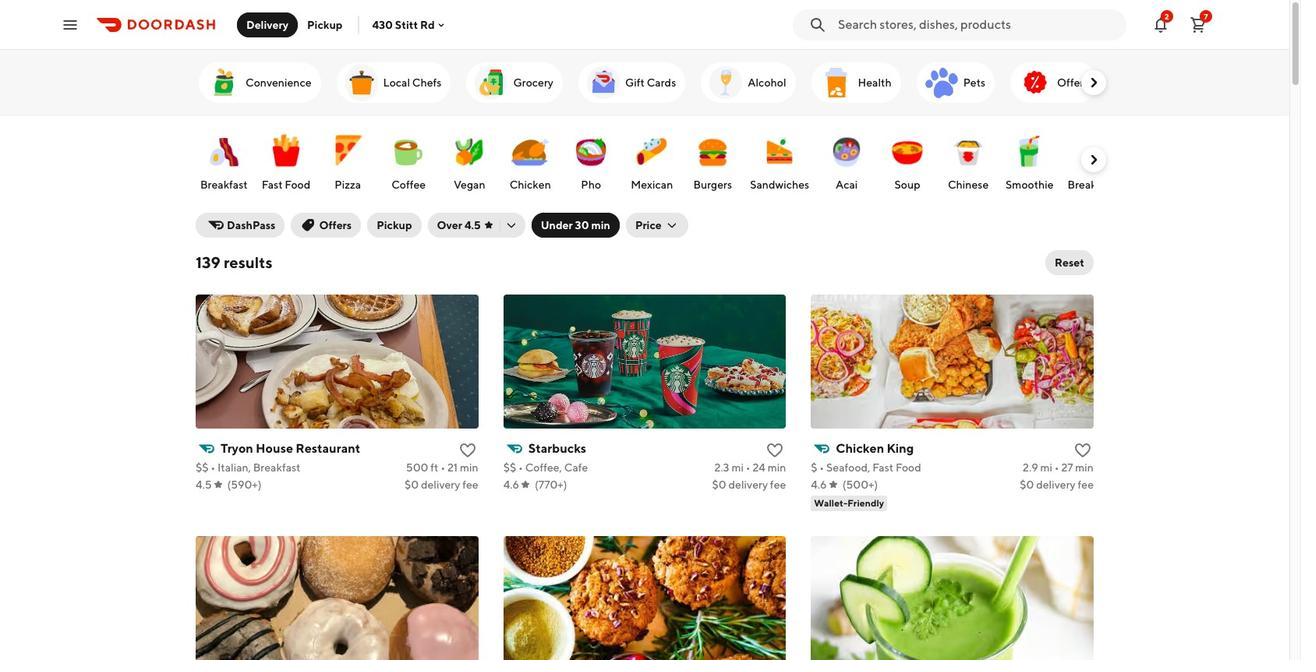 Task type: locate. For each thing, give the bounding box(es) containing it.
fee
[[462, 479, 478, 491], [770, 479, 786, 491], [1078, 479, 1094, 491]]

2.3
[[714, 462, 729, 474]]

1 horizontal spatial chicken
[[836, 441, 884, 456]]

$​0 delivery fee down '500 ft • 21 min'
[[405, 479, 478, 491]]

2 $$ from the left
[[503, 462, 516, 474]]

under 30 min
[[541, 219, 610, 232]]

$​0
[[405, 479, 419, 491], [712, 479, 726, 491], [1020, 479, 1034, 491]]

3 $​0 delivery fee from the left
[[1020, 479, 1094, 491]]

4.5
[[465, 219, 481, 232], [196, 479, 212, 491]]

delivery
[[246, 18, 288, 31]]

min right 21
[[460, 462, 478, 474]]

1 vertical spatial offers
[[319, 219, 352, 232]]

1 horizontal spatial food
[[896, 462, 921, 474]]

2 horizontal spatial $​0
[[1020, 479, 1034, 491]]

24
[[753, 462, 765, 474]]

$$ left italian,
[[196, 462, 209, 474]]

$​0 down 2.3
[[712, 479, 726, 491]]

mi right 2.9
[[1040, 462, 1052, 474]]

• left 24
[[746, 462, 750, 474]]

2 horizontal spatial $​0 delivery fee
[[1020, 479, 1094, 491]]

chicken up under
[[510, 179, 551, 191]]

over 4.5
[[437, 219, 481, 232]]

1 vertical spatial pickup button
[[367, 213, 421, 238]]

breakfast
[[200, 179, 248, 191], [1068, 179, 1115, 191], [253, 462, 300, 474]]

• right $ at right bottom
[[820, 462, 824, 474]]

convenience link
[[199, 62, 321, 103]]

offers down pizza
[[319, 219, 352, 232]]

4.6 down $ at right bottom
[[811, 479, 827, 491]]

0 vertical spatial pickup button
[[298, 12, 352, 37]]

0 horizontal spatial $​0
[[405, 479, 419, 491]]

min right the 30
[[591, 219, 610, 232]]

chicken
[[510, 179, 551, 191], [836, 441, 884, 456]]

1 vertical spatial fast
[[873, 462, 893, 474]]

2.9
[[1023, 462, 1038, 474]]

2 horizontal spatial click to add this store to your saved list image
[[1073, 441, 1092, 460]]

1 vertical spatial 4.5
[[196, 479, 212, 491]]

over
[[437, 219, 462, 232]]

fast
[[262, 179, 283, 191], [873, 462, 893, 474]]

house
[[256, 441, 293, 456]]

pets image
[[923, 64, 960, 101]]

30
[[575, 219, 589, 232]]

food
[[285, 179, 310, 191], [896, 462, 921, 474]]

3 fee from the left
[[1078, 479, 1094, 491]]

4.6 for starbucks
[[503, 479, 519, 491]]

0 horizontal spatial $$
[[196, 462, 209, 474]]

pets
[[963, 76, 985, 89]]

430 stitt rd button
[[372, 18, 447, 31]]

1 horizontal spatial fee
[[770, 479, 786, 491]]

$​0 down 500
[[405, 479, 419, 491]]

offers
[[1057, 76, 1089, 89], [319, 219, 352, 232]]

430 stitt rd
[[372, 18, 435, 31]]

1 horizontal spatial 4.6
[[811, 479, 827, 491]]

1 click to add this store to your saved list image from the left
[[458, 441, 477, 460]]

delivery down '500 ft • 21 min'
[[421, 479, 460, 491]]

fee for king
[[1078, 479, 1094, 491]]

seafood,
[[826, 462, 870, 474]]

1 horizontal spatial $​0 delivery fee
[[712, 479, 786, 491]]

0 horizontal spatial delivery
[[421, 479, 460, 491]]

2 mi from the left
[[1040, 462, 1052, 474]]

3 delivery from the left
[[1036, 479, 1076, 491]]

2 4.6 from the left
[[811, 479, 827, 491]]

fast food
[[262, 179, 310, 191]]

food down the king
[[896, 462, 921, 474]]

1 horizontal spatial $​0
[[712, 479, 726, 491]]

4.5 right 'over'
[[465, 219, 481, 232]]

1 $​0 from the left
[[405, 479, 419, 491]]

• right ft at the bottom left
[[441, 462, 445, 474]]

breakfast left burrito
[[1068, 179, 1115, 191]]

pickup button down coffee at the top left of the page
[[367, 213, 421, 238]]

breakfast for breakfast burrito
[[1068, 179, 1115, 191]]

$ • seafood, fast food
[[811, 462, 921, 474]]

chicken up $ • seafood, fast food
[[836, 441, 884, 456]]

fast down chicken king
[[873, 462, 893, 474]]

$​0 delivery fee down 2.3 mi • 24 min
[[712, 479, 786, 491]]

burgers
[[693, 179, 732, 191]]

coffee
[[392, 179, 426, 191]]

click to add this store to your saved list image up '500 ft • 21 min'
[[458, 441, 477, 460]]

3 $​0 from the left
[[1020, 479, 1034, 491]]

0 vertical spatial 4.5
[[465, 219, 481, 232]]

coffee,
[[525, 462, 562, 474]]

next button of carousel image
[[1086, 75, 1102, 90], [1086, 152, 1102, 168]]

0 horizontal spatial click to add this store to your saved list image
[[458, 441, 477, 460]]

1 $$ from the left
[[196, 462, 209, 474]]

fee down '500 ft • 21 min'
[[462, 479, 478, 491]]

alcohol
[[748, 76, 786, 89]]

click to add this store to your saved list image up 2.3 mi • 24 min
[[766, 441, 785, 460]]

chicken king
[[836, 441, 914, 456]]

1 next button of carousel image from the top
[[1086, 75, 1102, 90]]

1 vertical spatial next button of carousel image
[[1086, 152, 1102, 168]]

wallet-
[[814, 497, 848, 509]]

4.6 down $$ • coffee, cafe
[[503, 479, 519, 491]]

2 horizontal spatial delivery
[[1036, 479, 1076, 491]]

(770+)
[[535, 479, 567, 491]]

gift cards
[[625, 76, 676, 89]]

reset button
[[1045, 250, 1094, 275]]

• left 27 on the right of the page
[[1055, 462, 1059, 474]]

pets link
[[917, 62, 995, 103]]

$​0 down 2.9
[[1020, 479, 1034, 491]]

$$ left 'coffee,'
[[503, 462, 516, 474]]

139
[[196, 253, 220, 271]]

cards
[[647, 76, 676, 89]]

min for chicken king
[[1075, 462, 1094, 474]]

delivery for king
[[1036, 479, 1076, 491]]

0 horizontal spatial chicken
[[510, 179, 551, 191]]

1 4.6 from the left
[[503, 479, 519, 491]]

5 • from the left
[[820, 462, 824, 474]]

$​0 for starbucks
[[712, 479, 726, 491]]

1 fee from the left
[[462, 479, 478, 491]]

fee down 2.3 mi • 24 min
[[770, 479, 786, 491]]

friendly
[[848, 497, 884, 509]]

click to add this store to your saved list image for king
[[1073, 441, 1092, 460]]

delivery down 2.9 mi • 27 min
[[1036, 479, 1076, 491]]

pho
[[581, 179, 601, 191]]

1 horizontal spatial pickup
[[377, 219, 412, 232]]

delivery
[[421, 479, 460, 491], [729, 479, 768, 491], [1036, 479, 1076, 491]]

2 horizontal spatial fee
[[1078, 479, 1094, 491]]

offers right "offers" image
[[1057, 76, 1089, 89]]

price
[[635, 219, 662, 232]]

local chefs link
[[336, 62, 451, 103]]

breakfast up dashpass button
[[200, 179, 248, 191]]

next button of carousel image right "offers" image
[[1086, 75, 1102, 90]]

27
[[1061, 462, 1073, 474]]

1 horizontal spatial offers
[[1057, 76, 1089, 89]]

0 horizontal spatial $​0 delivery fee
[[405, 479, 478, 491]]

7 button
[[1183, 9, 1214, 40]]

1 horizontal spatial mi
[[1040, 462, 1052, 474]]

1 horizontal spatial 4.5
[[465, 219, 481, 232]]

$​0 delivery fee for house
[[405, 479, 478, 491]]

alcohol image
[[707, 64, 745, 101]]

1 horizontal spatial breakfast
[[253, 462, 300, 474]]

breakfast down house
[[253, 462, 300, 474]]

1 delivery from the left
[[421, 479, 460, 491]]

0 vertical spatial food
[[285, 179, 310, 191]]

0 vertical spatial offers
[[1057, 76, 1089, 89]]

pickup right delivery button
[[307, 18, 343, 31]]

king
[[887, 441, 914, 456]]

restaurant
[[296, 441, 360, 456]]

139 results
[[196, 253, 272, 271]]

4 • from the left
[[746, 462, 750, 474]]

0 horizontal spatial pickup button
[[298, 12, 352, 37]]

pizza
[[335, 179, 361, 191]]

0 horizontal spatial fee
[[462, 479, 478, 491]]

0 horizontal spatial food
[[285, 179, 310, 191]]

0 horizontal spatial breakfast
[[200, 179, 248, 191]]

(590+)
[[227, 479, 262, 491]]

pickup down coffee at the top left of the page
[[377, 219, 412, 232]]

2 $​0 from the left
[[712, 479, 726, 491]]

click to add this store to your saved list image up 2.9 mi • 27 min
[[1073, 441, 1092, 460]]

reset
[[1055, 256, 1084, 269]]

3 • from the left
[[518, 462, 523, 474]]

alcohol link
[[701, 62, 796, 103]]

0 vertical spatial next button of carousel image
[[1086, 75, 1102, 90]]

chefs
[[412, 76, 442, 89]]

min right 24
[[768, 462, 786, 474]]

fast up dashpass
[[262, 179, 283, 191]]

0 vertical spatial fast
[[262, 179, 283, 191]]

• left italian,
[[211, 462, 215, 474]]

pickup button
[[298, 12, 352, 37], [367, 213, 421, 238]]

2
[[1165, 11, 1169, 21]]

fee down 2.9 mi • 27 min
[[1078, 479, 1094, 491]]

fee for house
[[462, 479, 478, 491]]

offers image
[[1017, 64, 1054, 101]]

pickup
[[307, 18, 343, 31], [377, 219, 412, 232]]

•
[[211, 462, 215, 474], [441, 462, 445, 474], [518, 462, 523, 474], [746, 462, 750, 474], [820, 462, 824, 474], [1055, 462, 1059, 474]]

0 horizontal spatial pickup
[[307, 18, 343, 31]]

delivery button
[[237, 12, 298, 37]]

1 $​0 delivery fee from the left
[[405, 479, 478, 491]]

open menu image
[[61, 15, 80, 34]]

gift
[[625, 76, 645, 89]]

mi right 2.3
[[732, 462, 744, 474]]

chinese
[[948, 179, 989, 191]]

• left 'coffee,'
[[518, 462, 523, 474]]

$$
[[196, 462, 209, 474], [503, 462, 516, 474]]

1 horizontal spatial $$
[[503, 462, 516, 474]]

food up offers button
[[285, 179, 310, 191]]

2 fee from the left
[[770, 479, 786, 491]]

1 horizontal spatial click to add this store to your saved list image
[[766, 441, 785, 460]]

0 horizontal spatial 4.6
[[503, 479, 519, 491]]

2 horizontal spatial breakfast
[[1068, 179, 1115, 191]]

0 horizontal spatial mi
[[732, 462, 744, 474]]

next button of carousel image up breakfast burrito
[[1086, 152, 1102, 168]]

grocery image
[[473, 64, 510, 101]]

2.9 mi • 27 min
[[1023, 462, 1094, 474]]

chicken for chicken
[[510, 179, 551, 191]]

gift cards image
[[585, 64, 622, 101]]

500 ft • 21 min
[[406, 462, 478, 474]]

0 horizontal spatial 4.5
[[196, 479, 212, 491]]

3 click to add this store to your saved list image from the left
[[1073, 441, 1092, 460]]

$​0 delivery fee
[[405, 479, 478, 491], [712, 479, 786, 491], [1020, 479, 1094, 491]]

$​0 for chicken king
[[1020, 479, 1034, 491]]

1 vertical spatial pickup
[[377, 219, 412, 232]]

4.5 inside button
[[465, 219, 481, 232]]

0 horizontal spatial offers
[[319, 219, 352, 232]]

1 vertical spatial chicken
[[836, 441, 884, 456]]

4.5 left (590+)
[[196, 479, 212, 491]]

delivery down 2.3 mi • 24 min
[[729, 479, 768, 491]]

2 • from the left
[[441, 462, 445, 474]]

1 horizontal spatial delivery
[[729, 479, 768, 491]]

1 mi from the left
[[732, 462, 744, 474]]

mi for starbucks
[[732, 462, 744, 474]]

click to add this store to your saved list image
[[458, 441, 477, 460], [766, 441, 785, 460], [1073, 441, 1092, 460]]

2 delivery from the left
[[729, 479, 768, 491]]

$​0 delivery fee down 2.9 mi • 27 min
[[1020, 479, 1094, 491]]

pickup button right delivery
[[298, 12, 352, 37]]

min right 27 on the right of the page
[[1075, 462, 1094, 474]]

0 vertical spatial chicken
[[510, 179, 551, 191]]

cafe
[[564, 462, 588, 474]]

local
[[383, 76, 410, 89]]

4.6
[[503, 479, 519, 491], [811, 479, 827, 491]]



Task type: vqa. For each thing, say whether or not it's contained in the screenshot.
House FEE
yes



Task type: describe. For each thing, give the bounding box(es) containing it.
price button
[[626, 213, 688, 238]]

health link
[[811, 62, 901, 103]]

starbucks
[[528, 441, 586, 456]]

Store search: begin typing to search for stores available on DoorDash text field
[[838, 16, 1117, 33]]

acai
[[836, 179, 858, 191]]

$$ for tryon house restaurant
[[196, 462, 209, 474]]

$​0 for tryon house restaurant
[[405, 479, 419, 491]]

local chefs
[[383, 76, 442, 89]]

soup
[[895, 179, 920, 191]]

chicken for chicken king
[[836, 441, 884, 456]]

under 30 min button
[[531, 213, 620, 238]]

4.6 for chicken king
[[811, 479, 827, 491]]

vegan
[[454, 179, 485, 191]]

gift cards link
[[578, 62, 685, 103]]

2 next button of carousel image from the top
[[1086, 152, 1102, 168]]

grocery link
[[467, 62, 563, 103]]

ft
[[431, 462, 438, 474]]

health image
[[817, 64, 855, 101]]

click to add this store to your saved list image for house
[[458, 441, 477, 460]]

offers inside button
[[319, 219, 352, 232]]

convenience image
[[205, 64, 242, 101]]

min for starbucks
[[768, 462, 786, 474]]

burrito
[[1117, 179, 1152, 191]]

over 4.5 button
[[428, 213, 525, 238]]

dashpass button
[[196, 213, 285, 238]]

results
[[224, 253, 272, 271]]

tryon
[[221, 441, 253, 456]]

italian,
[[217, 462, 251, 474]]

offers link
[[1010, 62, 1098, 103]]

$$ for starbucks
[[503, 462, 516, 474]]

rd
[[420, 18, 435, 31]]

min for tryon house restaurant
[[460, 462, 478, 474]]

7
[[1204, 11, 1208, 21]]

offers button
[[291, 213, 361, 238]]

grocery
[[513, 76, 554, 89]]

breakfast for breakfast
[[200, 179, 248, 191]]

2 $​0 delivery fee from the left
[[712, 479, 786, 491]]

0 horizontal spatial fast
[[262, 179, 283, 191]]

1 horizontal spatial fast
[[873, 462, 893, 474]]

smoothie
[[1006, 179, 1054, 191]]

2 items, open order cart image
[[1189, 15, 1208, 34]]

$
[[811, 462, 817, 474]]

(500+)
[[842, 479, 878, 491]]

1 vertical spatial food
[[896, 462, 921, 474]]

mexican
[[631, 179, 673, 191]]

breakfast burrito
[[1068, 179, 1152, 191]]

500
[[406, 462, 428, 474]]

2 click to add this store to your saved list image from the left
[[766, 441, 785, 460]]

under
[[541, 219, 573, 232]]

tryon house restaurant
[[221, 441, 360, 456]]

1 • from the left
[[211, 462, 215, 474]]

notification bell image
[[1151, 15, 1170, 34]]

convenience
[[246, 76, 311, 89]]

sandwiches
[[750, 179, 809, 191]]

delivery for house
[[421, 479, 460, 491]]

min inside button
[[591, 219, 610, 232]]

1 horizontal spatial pickup button
[[367, 213, 421, 238]]

6 • from the left
[[1055, 462, 1059, 474]]

stitt
[[395, 18, 418, 31]]

$$ • coffee, cafe
[[503, 462, 588, 474]]

$​0 delivery fee for king
[[1020, 479, 1094, 491]]

local chefs image
[[343, 64, 380, 101]]

0 vertical spatial pickup
[[307, 18, 343, 31]]

$$ • italian, breakfast
[[196, 462, 300, 474]]

dashpass
[[227, 219, 275, 232]]

2.3 mi • 24 min
[[714, 462, 786, 474]]

430
[[372, 18, 393, 31]]

health
[[858, 76, 892, 89]]

wallet-friendly
[[814, 497, 884, 509]]

mi for chicken king
[[1040, 462, 1052, 474]]

21
[[447, 462, 458, 474]]



